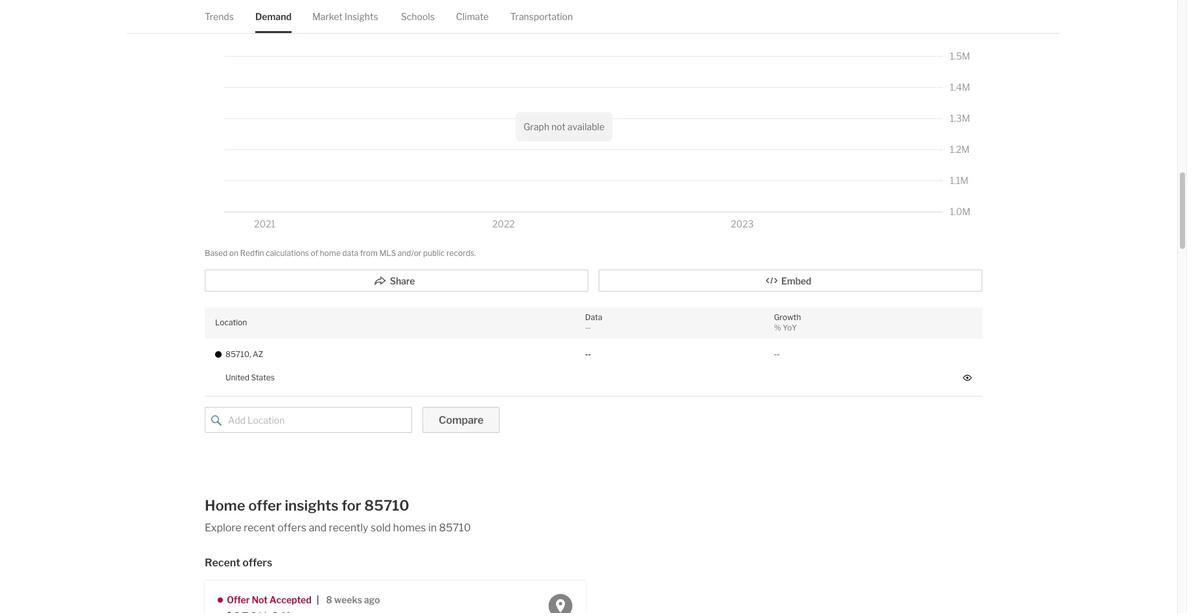 Task type: describe. For each thing, give the bounding box(es) containing it.
homes
[[393, 522, 426, 534]]

data
[[342, 248, 359, 258]]

0 vertical spatial home
[[279, 3, 300, 13]]

mls
[[379, 248, 396, 258]]

be
[[451, 3, 460, 13]]

transportation link
[[510, 0, 573, 33]]

2 horizontal spatial for
[[481, 3, 491, 13]]

type
[[302, 3, 318, 13]]

share button
[[205, 269, 589, 292]]

recent offers
[[205, 557, 272, 569]]

of
[[311, 248, 318, 258]]

not
[[252, 595, 268, 606]]

1 vertical spatial home
[[320, 248, 341, 258]]

insights
[[285, 497, 339, 514]]

compare
[[439, 414, 484, 427]]

united
[[226, 373, 250, 382]]

0 horizontal spatial and
[[309, 522, 327, 534]]

|
[[317, 595, 319, 606]]

location
[[215, 318, 247, 327]]

forecasting.
[[561, 3, 604, 13]]

based
[[205, 248, 228, 258]]

1 horizontal spatial not
[[552, 121, 566, 132]]

85710,
[[226, 349, 251, 359]]

growth
[[774, 312, 801, 322]]

explore
[[205, 522, 242, 534]]

offer
[[248, 497, 282, 514]]

transportation
[[510, 11, 573, 22]]

limited
[[327, 3, 352, 13]]

compare button
[[423, 407, 500, 433]]

wrapper image
[[211, 416, 222, 426]]

ago
[[364, 595, 380, 606]]

yoy
[[783, 323, 797, 333]]

1 horizontal spatial offers
[[278, 522, 307, 534]]

0 vertical spatial not
[[437, 3, 449, 13]]

graph
[[524, 121, 550, 132]]

accepted
[[270, 595, 312, 606]]

8 weeks ago
[[326, 595, 380, 606]]

or
[[551, 3, 559, 13]]

market
[[312, 11, 343, 22]]

explore recent offers and recently sold homes in 85710
[[205, 522, 471, 534]]

1 horizontal spatial for
[[342, 497, 361, 514]]

market insights link
[[312, 0, 378, 33]]

data for for
[[233, 3, 251, 13]]

offer
[[227, 595, 250, 606]]

states
[[251, 373, 275, 382]]

2 this from the left
[[362, 3, 375, 13]]

available
[[568, 121, 605, 132]]

analysis
[[521, 3, 550, 13]]

share
[[390, 275, 415, 286]]

1 horizontal spatial 85710
[[439, 522, 471, 534]]

1 this from the left
[[264, 3, 278, 13]]

embed button
[[599, 269, 983, 292]]



Task type: locate. For each thing, give the bounding box(es) containing it.
demand link
[[255, 0, 292, 33]]

and down insights
[[309, 522, 327, 534]]

home left type
[[279, 3, 300, 13]]

insights
[[345, 11, 378, 22]]

market
[[493, 3, 519, 13]]

1 horizontal spatial --
[[774, 349, 780, 359]]

Add Location search field
[[205, 407, 412, 433]]

in right limited in the left of the page
[[354, 3, 360, 13]]

based on redfin calculations of home data from mls and/or public records.
[[205, 248, 476, 258]]

schools
[[401, 11, 435, 22]]

in for homes
[[428, 522, 437, 534]]

1 vertical spatial data
[[585, 312, 602, 322]]

should
[[411, 3, 435, 13]]

this
[[264, 3, 278, 13], [362, 3, 375, 13]]

0 vertical spatial in
[[354, 3, 360, 13]]

-- down "data --"
[[585, 349, 591, 359]]

for
[[252, 3, 263, 13], [481, 3, 491, 13], [342, 497, 361, 514]]

redfin
[[240, 248, 264, 258]]

for right 'used'
[[481, 3, 491, 13]]

home
[[205, 497, 245, 514]]

demand
[[255, 11, 292, 22]]

not left be
[[437, 3, 449, 13]]

used
[[462, 3, 479, 13]]

climate
[[456, 11, 489, 22]]

0 horizontal spatial --
[[585, 349, 591, 359]]

-
[[585, 323, 588, 333], [588, 323, 591, 333], [585, 349, 588, 359], [588, 349, 591, 359], [774, 349, 777, 359], [777, 349, 780, 359]]

in for limited
[[354, 3, 360, 13]]

0 horizontal spatial 85710
[[364, 497, 409, 514]]

1 vertical spatial offers
[[243, 557, 272, 569]]

2 -- from the left
[[774, 349, 780, 359]]

data for -
[[585, 312, 602, 322]]

for up recently
[[342, 497, 361, 514]]

1 horizontal spatial and
[[396, 3, 409, 13]]

united states
[[226, 373, 275, 382]]

0 horizontal spatial in
[[354, 3, 360, 13]]

market insights
[[312, 11, 378, 22]]

this left type
[[264, 3, 278, 13]]

0 horizontal spatial for
[[252, 3, 263, 13]]

and right area, on the top left of the page
[[396, 3, 409, 13]]

offers down the home offer insights for 85710
[[278, 522, 307, 534]]

1 -- from the left
[[585, 349, 591, 359]]

0 vertical spatial offers
[[278, 522, 307, 534]]

area,
[[377, 3, 394, 13]]

home right of
[[320, 248, 341, 258]]

data
[[233, 3, 251, 13], [585, 312, 602, 322]]

1 vertical spatial in
[[428, 522, 437, 534]]

1 vertical spatial 85710
[[439, 522, 471, 534]]

in right homes
[[428, 522, 437, 534]]

on
[[229, 248, 239, 258]]

and
[[396, 3, 409, 13], [309, 522, 327, 534]]

this left area, on the top left of the page
[[362, 3, 375, 13]]

trends
[[205, 11, 234, 22]]

not right graph
[[552, 121, 566, 132]]

-- down %
[[774, 349, 780, 359]]

85710 right homes
[[439, 522, 471, 534]]

embed
[[782, 275, 812, 286]]

climate link
[[456, 0, 489, 33]]

1 vertical spatial and
[[309, 522, 327, 534]]

recently
[[329, 522, 369, 534]]

1 horizontal spatial in
[[428, 522, 437, 534]]

8
[[326, 595, 332, 606]]

recent
[[205, 557, 240, 569]]

0 vertical spatial data
[[233, 3, 251, 13]]

from
[[360, 248, 378, 258]]

trends link
[[205, 0, 234, 33]]

0 horizontal spatial home
[[279, 3, 300, 13]]

sold
[[371, 522, 391, 534]]

graph not available
[[524, 121, 605, 132]]

in
[[354, 3, 360, 13], [428, 522, 437, 534]]

public
[[423, 248, 445, 258]]

az
[[253, 349, 263, 359]]

0 horizontal spatial not
[[437, 3, 449, 13]]

calculations
[[266, 248, 309, 258]]

growth % yoy
[[774, 312, 801, 333]]

home
[[279, 3, 300, 13], [320, 248, 341, 258]]

recent
[[244, 522, 275, 534]]

schools link
[[401, 0, 435, 33]]

weeks
[[334, 595, 362, 606]]

home offer insights for 85710
[[205, 497, 409, 514]]

offer not accepted |
[[227, 595, 319, 606]]

not
[[437, 3, 449, 13], [552, 121, 566, 132]]

85710 up 'sold'
[[364, 497, 409, 514]]

records.
[[447, 248, 476, 258]]

85710, az
[[226, 349, 263, 359]]

data for this home type is limited in this area,      and should not be used for market analysis or forecasting.
[[233, 3, 604, 13]]

0 vertical spatial 85710
[[364, 497, 409, 514]]

offers right recent
[[243, 557, 272, 569]]

--
[[585, 349, 591, 359], [774, 349, 780, 359]]

1 vertical spatial not
[[552, 121, 566, 132]]

1 horizontal spatial this
[[362, 3, 375, 13]]

0 vertical spatial and
[[396, 3, 409, 13]]

85710
[[364, 497, 409, 514], [439, 522, 471, 534]]

is
[[320, 3, 326, 13]]

1 horizontal spatial data
[[585, 312, 602, 322]]

data --
[[585, 312, 602, 333]]

0 horizontal spatial data
[[233, 3, 251, 13]]

1 horizontal spatial home
[[320, 248, 341, 258]]

%
[[774, 323, 781, 333]]

0 horizontal spatial offers
[[243, 557, 272, 569]]

0 horizontal spatial this
[[264, 3, 278, 13]]

and/or
[[398, 248, 422, 258]]

offers
[[278, 522, 307, 534], [243, 557, 272, 569]]

for right trends
[[252, 3, 263, 13]]



Task type: vqa. For each thing, say whether or not it's contained in the screenshot.
from
yes



